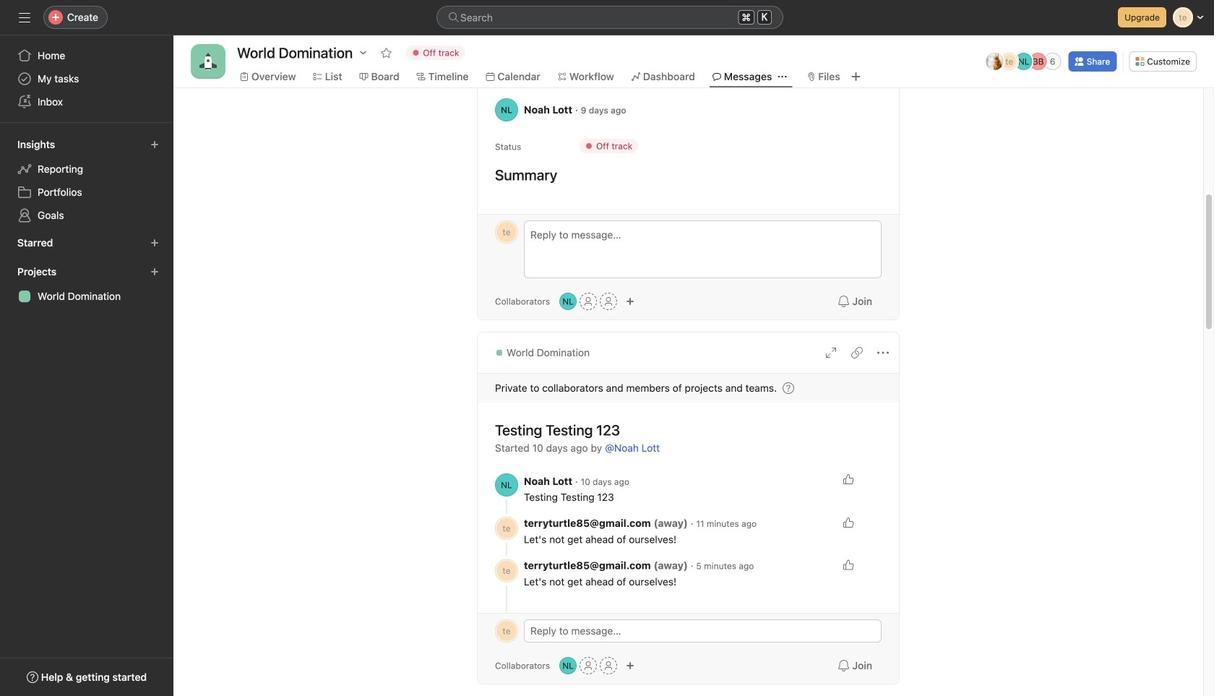 Task type: locate. For each thing, give the bounding box(es) containing it.
copy link image
[[852, 347, 863, 359]]

0 vertical spatial 0 likes. click to like this message comment image
[[843, 473, 854, 485]]

1 0 likes. click to like this message comment image from the top
[[843, 473, 854, 485]]

full screen image
[[825, 347, 837, 359]]

add or remove collaborators image
[[626, 297, 635, 306], [560, 657, 577, 674]]

0 horizontal spatial add or remove collaborators image
[[560, 657, 577, 674]]

rocket image
[[200, 53, 217, 70]]

new insights image
[[150, 140, 159, 149]]

None field
[[437, 6, 784, 29]]

0 horizontal spatial add or remove collaborators image
[[560, 293, 577, 310]]

2 0 likes. click to like this message comment image from the top
[[843, 517, 854, 528]]

1 horizontal spatial add or remove collaborators image
[[626, 297, 635, 306]]

1 vertical spatial add or remove collaborators image
[[626, 661, 635, 670]]

1 horizontal spatial add or remove collaborators image
[[626, 661, 635, 670]]

1 vertical spatial 0 likes. click to like this message comment image
[[843, 517, 854, 528]]

0 likes. click to like this message comment image
[[843, 473, 854, 485], [843, 517, 854, 528]]

add or remove collaborators image
[[560, 293, 577, 310], [626, 661, 635, 670]]



Task type: vqa. For each thing, say whether or not it's contained in the screenshot.
See details, My workspace icon
no



Task type: describe. For each thing, give the bounding box(es) containing it.
0 likes. click to like this message comment image
[[843, 559, 854, 571]]

Search tasks, projects, and more text field
[[437, 6, 784, 29]]

0 vertical spatial add or remove collaborators image
[[626, 297, 635, 306]]

open user profile image
[[495, 473, 518, 497]]

new project or portfolio image
[[150, 267, 159, 276]]

add to starred image
[[380, 47, 392, 59]]

1 vertical spatial add or remove collaborators image
[[560, 657, 577, 674]]

hide sidebar image
[[19, 12, 30, 23]]

add items to starred image
[[150, 239, 159, 247]]

global element
[[0, 35, 173, 122]]

0 vertical spatial add or remove collaborators image
[[560, 293, 577, 310]]

insights element
[[0, 132, 173, 230]]

projects element
[[0, 259, 173, 311]]



